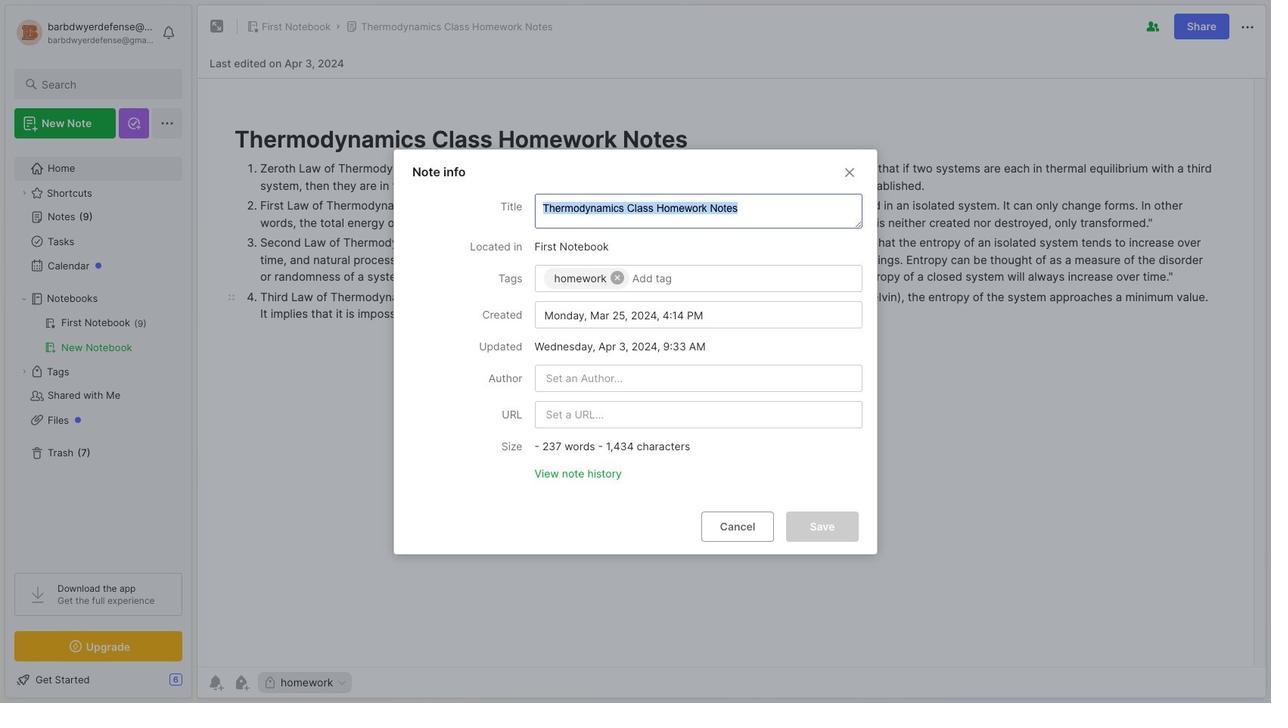 Task type: vqa. For each thing, say whether or not it's contained in the screenshot.
Upgrade to enjoy these great features:
no



Task type: describe. For each thing, give the bounding box(es) containing it.
add tag image
[[232, 674, 250, 692]]

tree inside main element
[[5, 148, 191, 559]]

Created field
[[535, 301, 863, 328]]

Set a URL… text field
[[544, 401, 856, 427]]

Set an Author… text field
[[544, 365, 856, 391]]

group inside tree
[[14, 311, 182, 359]]

Add tag field
[[631, 271, 760, 285]]



Task type: locate. For each thing, give the bounding box(es) containing it.
tree
[[5, 148, 191, 559]]

note window element
[[197, 5, 1267, 698]]

None search field
[[42, 75, 169, 93]]

group
[[14, 311, 182, 359]]

Search text field
[[42, 77, 169, 92]]

expand notebooks image
[[20, 294, 29, 303]]

Note Editor text field
[[198, 78, 1266, 667]]

add a reminder image
[[207, 674, 225, 692]]

close image
[[841, 163, 859, 181]]

main element
[[0, 0, 197, 703]]

expand tags image
[[20, 367, 29, 376]]

Untitled text field
[[541, 200, 862, 227]]

expand note image
[[208, 17, 226, 36]]

none search field inside main element
[[42, 75, 169, 93]]



